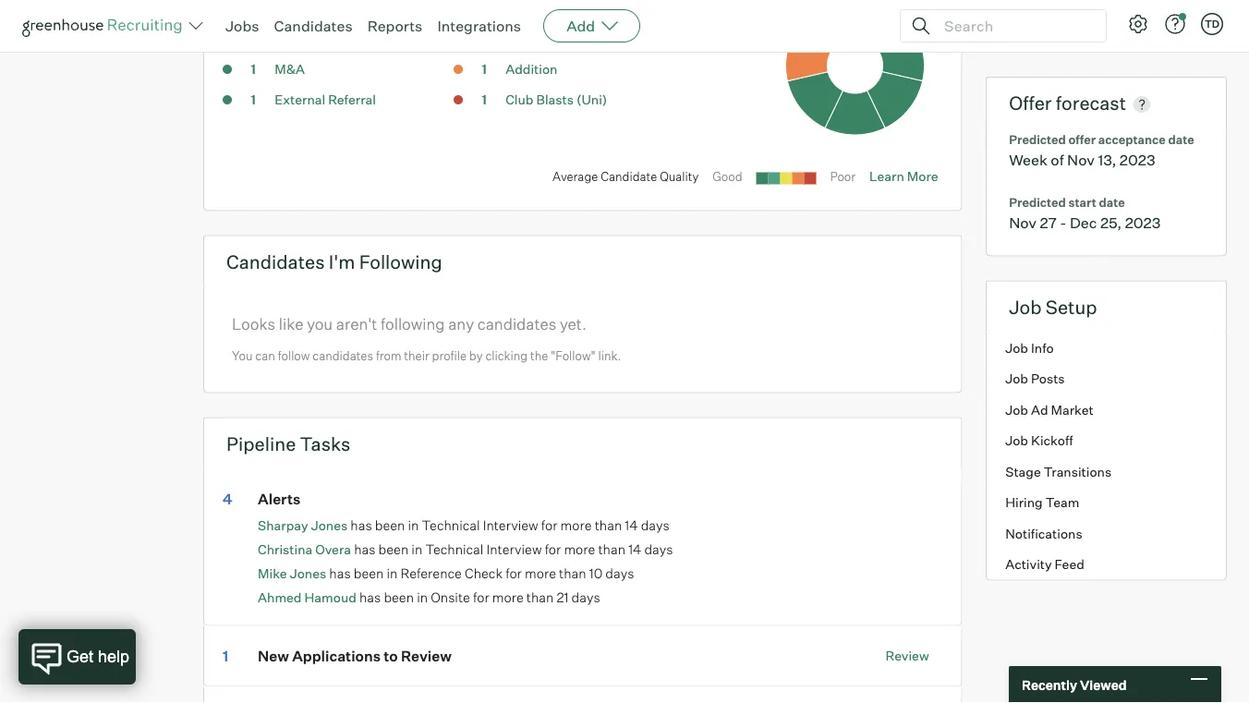 Task type: locate. For each thing, give the bounding box(es) containing it.
1 link left recurse link
[[466, 30, 503, 51]]

you can follow candidates from their profile by clicking the "follow" link.
[[232, 348, 621, 363]]

0 horizontal spatial referral
[[275, 0, 321, 16]]

date inside predicted start date nov 27 - dec 25, 2023
[[1099, 195, 1125, 209]]

job
[[1009, 295, 1042, 319], [1006, 340, 1029, 356], [1006, 371, 1029, 387], [1006, 402, 1029, 418], [1006, 433, 1029, 449]]

2 predicted from the top
[[1009, 195, 1066, 209]]

christina
[[258, 542, 313, 558]]

job left posts
[[1006, 371, 1029, 387]]

date
[[1169, 132, 1195, 147], [1099, 195, 1125, 209]]

1 link left external at the left of page
[[235, 91, 272, 112]]

1 link for external referral
[[235, 91, 272, 112]]

1 for external referral
[[251, 92, 256, 108]]

job posts
[[1006, 371, 1065, 387]]

0 vertical spatial candidates
[[478, 314, 557, 333]]

1 left external at the left of page
[[251, 92, 256, 108]]

been
[[375, 517, 405, 534], [379, 541, 409, 558], [354, 565, 384, 582], [384, 589, 414, 606]]

predicted up '27'
[[1009, 195, 1066, 209]]

week
[[1009, 151, 1048, 169]]

0 vertical spatial candidates
[[274, 17, 353, 35]]

notifications
[[1006, 526, 1083, 542]]

date up 25,
[[1099, 195, 1125, 209]]

job up "job info"
[[1009, 295, 1042, 319]]

0 vertical spatial date
[[1169, 132, 1195, 147]]

quality
[[660, 169, 699, 184]]

in
[[408, 517, 419, 534], [412, 541, 423, 558], [387, 565, 398, 582], [417, 589, 428, 606]]

has right overa
[[354, 541, 376, 558]]

of
[[1051, 151, 1064, 169]]

start
[[1069, 195, 1097, 209]]

for
[[541, 517, 558, 534], [545, 541, 561, 558], [506, 565, 522, 582], [473, 589, 489, 606]]

viewed
[[1080, 677, 1127, 693]]

stage transitions
[[1006, 464, 1112, 480]]

hiring team
[[1006, 495, 1080, 511]]

predicted inside predicted start date nov 27 - dec 25, 2023
[[1009, 195, 1066, 209]]

like
[[279, 314, 304, 333]]

Search text field
[[940, 12, 1090, 39]]

1 link down integrations 'link'
[[466, 60, 503, 82]]

0 horizontal spatial 0
[[249, 0, 258, 16]]

nov down 'offer'
[[1067, 151, 1095, 169]]

ahmed
[[258, 590, 302, 606]]

1 predicted from the top
[[1009, 132, 1066, 147]]

2023 inside predicted offer acceptance date week of nov 13, 2023
[[1120, 151, 1156, 169]]

recently viewed
[[1022, 677, 1127, 693]]

1 left internal
[[251, 31, 256, 47]]

job left ad
[[1006, 402, 1029, 418]]

notifications link
[[987, 518, 1226, 549]]

0 vertical spatial predicted
[[1009, 132, 1066, 147]]

job up stage
[[1006, 433, 1029, 449]]

25,
[[1101, 213, 1122, 232]]

nov left '27'
[[1009, 213, 1037, 232]]

job left the info
[[1006, 340, 1029, 356]]

tasks
[[300, 432, 351, 455]]

1 left club
[[482, 92, 487, 108]]

0 right configure icon
[[1199, 28, 1208, 45]]

candidate
[[601, 169, 657, 184]]

1 vertical spatial referral
[[328, 92, 376, 108]]

learn more link
[[870, 168, 939, 185]]

referral up the candidates link
[[275, 0, 321, 16]]

0 vertical spatial 2023
[[1120, 151, 1156, 169]]

external referral link
[[275, 92, 376, 108]]

0 vertical spatial referral
[[275, 0, 321, 16]]

jones up overa
[[311, 518, 348, 534]]

hiring
[[1006, 495, 1043, 511]]

1 link left club
[[466, 91, 503, 112]]

2023 for week of nov 13, 2023
[[1120, 151, 1156, 169]]

stage
[[1006, 464, 1041, 480]]

1 for club blasts (uni)
[[482, 92, 487, 108]]

1 vertical spatial predicted
[[1009, 195, 1066, 209]]

2023 down "acceptance"
[[1120, 151, 1156, 169]]

christina overa link
[[258, 542, 351, 558]]

internal
[[275, 31, 321, 47]]

referral
[[275, 0, 321, 16], [328, 92, 376, 108]]

job info
[[1006, 340, 1054, 356]]

referral right external at the left of page
[[328, 92, 376, 108]]

predicted inside predicted offer acceptance date week of nov 13, 2023
[[1009, 132, 1066, 147]]

1 left recurse link
[[482, 31, 487, 47]]

candidates up clicking
[[478, 314, 557, 333]]

recurse
[[506, 31, 555, 47]]

reports link
[[367, 17, 423, 35]]

1 horizontal spatial nov
[[1067, 151, 1095, 169]]

1 horizontal spatial date
[[1169, 132, 1195, 147]]

profile
[[432, 348, 467, 363]]

2023 inside predicted start date nov 27 - dec 25, 2023
[[1125, 213, 1161, 232]]

forecast
[[1056, 92, 1127, 115]]

1 horizontal spatial referral
[[328, 92, 376, 108]]

1 horizontal spatial candidates
[[478, 314, 557, 333]]

predicted up week
[[1009, 132, 1066, 147]]

predicted offer acceptance date week of nov 13, 2023
[[1009, 132, 1195, 169]]

feed
[[1055, 557, 1085, 573]]

greenhouse recruiting image
[[22, 15, 189, 37]]

nov
[[1067, 151, 1095, 169], [1009, 213, 1037, 232]]

1 vertical spatial technical
[[425, 541, 484, 558]]

jobs
[[225, 17, 259, 35]]

setup
[[1046, 295, 1098, 319]]

date right "acceptance"
[[1169, 132, 1195, 147]]

clicking
[[486, 348, 528, 363]]

0 up jobs link at top left
[[249, 0, 258, 16]]

1 link left "new"
[[223, 647, 255, 665]]

candidates down aren't
[[313, 348, 373, 363]]

1 vertical spatial date
[[1099, 195, 1125, 209]]

0 horizontal spatial nov
[[1009, 213, 1037, 232]]

1 link
[[235, 30, 272, 51], [466, 30, 503, 51], [235, 60, 272, 82], [466, 60, 503, 82], [235, 91, 272, 112], [466, 91, 503, 112], [223, 647, 255, 665]]

0 vertical spatial 14
[[625, 517, 638, 534]]

4 link
[[223, 490, 255, 508]]

1 vertical spatial 2023
[[1125, 213, 1161, 232]]

nov inside predicted offer acceptance date week of nov 13, 2023
[[1067, 151, 1095, 169]]

1 for addition
[[482, 61, 487, 77]]

1 down integrations 'link'
[[482, 61, 487, 77]]

1 vertical spatial 0
[[1199, 28, 1208, 45]]

recently
[[1022, 677, 1078, 693]]

activity feed link
[[987, 549, 1226, 580]]

activity
[[1006, 557, 1052, 573]]

reference
[[401, 565, 462, 582]]

jones up the ahmed hamoud link
[[290, 566, 326, 582]]

any
[[448, 314, 474, 333]]

learn more
[[870, 168, 939, 185]]

club blasts (uni)
[[506, 92, 607, 108]]

greylock
[[506, 0, 560, 16]]

1 for recurse
[[482, 31, 487, 47]]

addition link
[[506, 61, 558, 77]]

job for job posts
[[1006, 371, 1029, 387]]

"follow"
[[551, 348, 596, 363]]

kickoff
[[1031, 433, 1073, 449]]

1 link left internal
[[235, 30, 272, 51]]

0 horizontal spatial date
[[1099, 195, 1125, 209]]

1 left m&a
[[251, 61, 256, 77]]

internal applicant
[[275, 31, 382, 47]]

job for job ad market
[[1006, 402, 1029, 418]]

2023
[[1120, 151, 1156, 169], [1125, 213, 1161, 232]]

1 vertical spatial nov
[[1009, 213, 1037, 232]]

candidates
[[274, 17, 353, 35], [226, 250, 325, 273]]

days
[[641, 517, 670, 534], [645, 541, 673, 558], [606, 565, 634, 582], [572, 589, 600, 606]]

1 vertical spatial candidates
[[226, 250, 325, 273]]

1 horizontal spatial review
[[886, 648, 929, 664]]

predicted start date nov 27 - dec 25, 2023
[[1009, 195, 1161, 232]]

1 vertical spatial candidates
[[313, 348, 373, 363]]

aren't
[[336, 314, 377, 333]]

0 vertical spatial nov
[[1067, 151, 1095, 169]]

2023 right 25,
[[1125, 213, 1161, 232]]

than
[[595, 517, 622, 534], [598, 541, 626, 558], [559, 565, 586, 582], [527, 589, 554, 606]]

1 link left m&a
[[235, 60, 272, 82]]

following
[[359, 250, 442, 273]]

you
[[232, 348, 253, 363]]

predicted
[[1009, 132, 1066, 147], [1009, 195, 1066, 209]]

4
[[223, 490, 233, 508]]

0 vertical spatial 0
[[249, 0, 258, 16]]



Task type: vqa. For each thing, say whether or not it's contained in the screenshot.
Work History
no



Task type: describe. For each thing, give the bounding box(es) containing it.
mike jones link
[[258, 566, 326, 582]]

1 link for m&a
[[235, 60, 272, 82]]

hiring team link
[[987, 487, 1226, 518]]

average candidate quality
[[553, 169, 699, 184]]

pipeline tasks
[[226, 432, 351, 455]]

predicted for week
[[1009, 132, 1066, 147]]

1 link for recurse
[[466, 30, 503, 51]]

job ad market
[[1006, 402, 1094, 418]]

addition
[[506, 61, 558, 77]]

0 vertical spatial jones
[[311, 518, 348, 534]]

good
[[713, 169, 743, 184]]

candidates for the candidates link
[[274, 17, 353, 35]]

yet.
[[560, 314, 587, 333]]

1 vertical spatial 14
[[629, 541, 642, 558]]

acceptance
[[1099, 132, 1166, 147]]

job kickoff link
[[987, 425, 1226, 456]]

current prospects
[[1006, 28, 1116, 45]]

1 left "new"
[[223, 647, 229, 665]]

following
[[381, 314, 445, 333]]

stage transitions link
[[987, 456, 1226, 487]]

job posts link
[[987, 363, 1226, 394]]

(uni)
[[577, 92, 607, 108]]

prospects
[[1055, 28, 1116, 45]]

new applications to review
[[258, 647, 452, 665]]

ahmed hamoud link
[[258, 590, 357, 606]]

jobs link
[[225, 17, 259, 35]]

more
[[907, 168, 939, 185]]

configure image
[[1127, 13, 1150, 35]]

21
[[557, 589, 569, 606]]

1 for m&a
[[251, 61, 256, 77]]

alerts
[[258, 490, 301, 508]]

job for job kickoff
[[1006, 433, 1029, 449]]

1 vertical spatial jones
[[290, 566, 326, 582]]

integrations link
[[437, 17, 521, 35]]

external referral
[[275, 92, 376, 108]]

job setup
[[1009, 295, 1098, 319]]

td button
[[1201, 13, 1224, 35]]

can
[[255, 348, 275, 363]]

review link
[[886, 648, 929, 664]]

has down overa
[[329, 565, 351, 582]]

current
[[1006, 28, 1052, 45]]

0 horizontal spatial review
[[401, 647, 452, 665]]

1 link for internal applicant
[[235, 30, 272, 51]]

candidates link
[[274, 17, 353, 35]]

27
[[1040, 213, 1057, 232]]

from
[[376, 348, 402, 363]]

1 horizontal spatial 0
[[1199, 28, 1208, 45]]

average
[[553, 169, 598, 184]]

has right hamoud
[[359, 589, 381, 606]]

2023 for nov 27 - dec 25, 2023
[[1125, 213, 1161, 232]]

integrations
[[437, 17, 521, 35]]

predicted for 27
[[1009, 195, 1066, 209]]

learn
[[870, 168, 905, 185]]

candidates i'm following
[[226, 250, 442, 273]]

greylock link
[[506, 0, 560, 16]]

add button
[[544, 9, 641, 43]]

follow
[[278, 348, 310, 363]]

0 horizontal spatial candidates
[[313, 348, 373, 363]]

mike
[[258, 566, 287, 582]]

looks
[[232, 314, 275, 333]]

ad
[[1031, 402, 1048, 418]]

to
[[384, 647, 398, 665]]

job info link
[[987, 332, 1226, 363]]

has up overa
[[351, 517, 372, 534]]

job ad market link
[[987, 394, 1226, 425]]

candidates for candidates i'm following
[[226, 250, 325, 273]]

1 vertical spatial interview
[[487, 541, 542, 558]]

blasts
[[536, 92, 574, 108]]

transitions
[[1044, 464, 1112, 480]]

0 vertical spatial interview
[[483, 517, 538, 534]]

hamoud
[[305, 590, 357, 606]]

poor
[[830, 169, 856, 184]]

offer forecast
[[1009, 92, 1127, 115]]

1 link for addition
[[466, 60, 503, 82]]

m&a
[[275, 61, 305, 77]]

10
[[589, 565, 603, 582]]

applicant
[[324, 31, 382, 47]]

overa
[[315, 542, 351, 558]]

applications
[[292, 647, 381, 665]]

info
[[1031, 340, 1054, 356]]

1 link for club blasts (uni)
[[466, 91, 503, 112]]

job for job info
[[1006, 340, 1029, 356]]

13,
[[1098, 151, 1117, 169]]

you
[[307, 314, 333, 333]]

date inside predicted offer acceptance date week of nov 13, 2023
[[1169, 132, 1195, 147]]

0 vertical spatial technical
[[422, 517, 480, 534]]

offer
[[1009, 92, 1052, 115]]

their
[[404, 348, 429, 363]]

i'm
[[329, 250, 355, 273]]

td
[[1205, 18, 1220, 30]]

activity feed
[[1006, 557, 1085, 573]]

-
[[1060, 213, 1067, 232]]

team
[[1046, 495, 1080, 511]]

market
[[1051, 402, 1094, 418]]

add
[[567, 17, 595, 35]]

internal applicant link
[[275, 31, 382, 47]]

looks like you aren't following any candidates yet.
[[232, 314, 587, 333]]

by
[[469, 348, 483, 363]]

nov inside predicted start date nov 27 - dec 25, 2023
[[1009, 213, 1037, 232]]

the
[[531, 348, 548, 363]]

1 for internal applicant
[[251, 31, 256, 47]]

external
[[275, 92, 325, 108]]

job for job setup
[[1009, 295, 1042, 319]]



